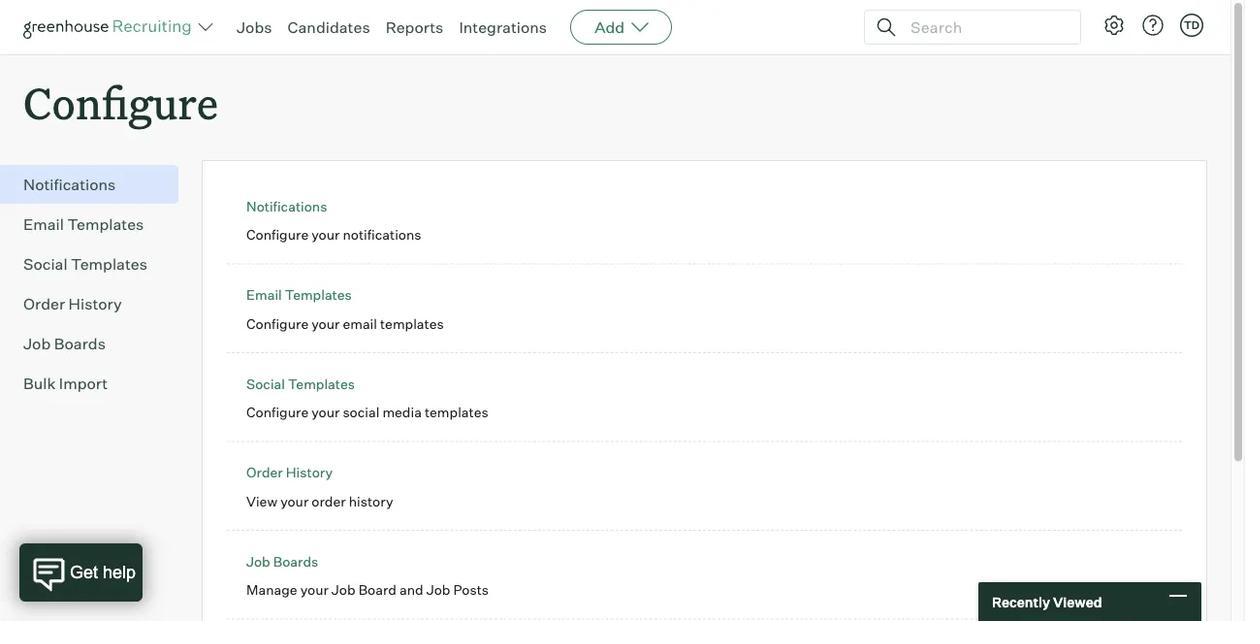 Task type: vqa. For each thing, say whether or not it's contained in the screenshot.
the bottom Social Templates
yes



Task type: describe. For each thing, give the bounding box(es) containing it.
0 horizontal spatial email templates link
[[23, 213, 171, 236]]

configure image
[[1103, 14, 1127, 37]]

import
[[59, 374, 108, 393]]

your for job
[[301, 581, 329, 598]]

1 vertical spatial order
[[246, 464, 283, 481]]

integrations
[[459, 17, 547, 37]]

0 horizontal spatial social templates link
[[23, 252, 171, 276]]

configure your notifications
[[246, 226, 422, 243]]

configure for notifications
[[246, 226, 309, 243]]

1 vertical spatial social templates
[[246, 375, 355, 392]]

viewed
[[1054, 593, 1103, 610]]

job left board
[[332, 581, 356, 598]]

add
[[595, 17, 625, 37]]

reports link
[[386, 17, 444, 37]]

posts
[[454, 581, 489, 598]]

1 horizontal spatial history
[[286, 464, 333, 481]]

1 vertical spatial order history
[[246, 464, 333, 481]]

configure your email templates
[[246, 315, 444, 332]]

1 vertical spatial notifications
[[246, 198, 327, 215]]

greenhouse recruiting image
[[23, 16, 198, 39]]

notifications
[[343, 226, 422, 243]]

your for order
[[281, 493, 309, 510]]

1 horizontal spatial order history link
[[246, 464, 333, 481]]

your for email
[[312, 315, 340, 332]]

0 horizontal spatial social templates
[[23, 254, 147, 274]]

0 vertical spatial email templates
[[23, 215, 144, 234]]

jobs link
[[237, 17, 272, 37]]

configure your social media templates
[[246, 404, 489, 421]]

0 horizontal spatial job boards link
[[23, 332, 171, 355]]

email
[[343, 315, 377, 332]]

social
[[343, 404, 380, 421]]

jobs
[[237, 17, 272, 37]]

notifications inside notifications link
[[23, 175, 116, 194]]

job up manage
[[246, 553, 270, 570]]

job up bulk
[[23, 334, 51, 353]]

1 vertical spatial email templates
[[246, 286, 352, 303]]

1 horizontal spatial email
[[246, 286, 282, 303]]

boards inside job boards link
[[54, 334, 106, 353]]

1 vertical spatial social templates link
[[246, 375, 355, 392]]

integrations link
[[459, 17, 547, 37]]

order
[[312, 493, 346, 510]]



Task type: locate. For each thing, give the bounding box(es) containing it.
reports
[[386, 17, 444, 37]]

td button
[[1181, 14, 1204, 37]]

view
[[246, 493, 278, 510]]

0 vertical spatial job boards link
[[23, 332, 171, 355]]

job right and
[[427, 581, 451, 598]]

history up bulk import link
[[68, 294, 122, 314]]

history
[[68, 294, 122, 314], [286, 464, 333, 481]]

recently
[[993, 593, 1051, 610]]

configure
[[23, 74, 218, 131], [246, 226, 309, 243], [246, 315, 309, 332], [246, 404, 309, 421]]

0 horizontal spatial email templates
[[23, 215, 144, 234]]

0 horizontal spatial order history
[[23, 294, 122, 314]]

0 horizontal spatial job boards
[[23, 334, 106, 353]]

job boards up bulk import
[[23, 334, 106, 353]]

td button
[[1177, 10, 1208, 41]]

order history up bulk import
[[23, 294, 122, 314]]

job
[[23, 334, 51, 353], [246, 553, 270, 570], [332, 581, 356, 598], [427, 581, 451, 598]]

history up 'view your order history'
[[286, 464, 333, 481]]

1 vertical spatial email
[[246, 286, 282, 303]]

0 vertical spatial order
[[23, 294, 65, 314]]

email
[[23, 215, 64, 234], [246, 286, 282, 303]]

and
[[400, 581, 424, 598]]

candidates
[[288, 17, 370, 37]]

1 horizontal spatial boards
[[273, 553, 319, 570]]

your left notifications at the top
[[312, 226, 340, 243]]

templates right media
[[425, 404, 489, 421]]

manage
[[246, 581, 298, 598]]

job boards link up bulk import link
[[23, 332, 171, 355]]

your right manage
[[301, 581, 329, 598]]

0 vertical spatial social
[[23, 254, 68, 274]]

order up view
[[246, 464, 283, 481]]

td
[[1185, 18, 1200, 32]]

order history
[[23, 294, 122, 314], [246, 464, 333, 481]]

0 vertical spatial social templates
[[23, 254, 147, 274]]

email templates
[[23, 215, 144, 234], [246, 286, 352, 303]]

notifications link
[[23, 173, 171, 196], [246, 198, 327, 215]]

0 horizontal spatial social
[[23, 254, 68, 274]]

configure for email templates
[[246, 315, 309, 332]]

1 vertical spatial job boards link
[[246, 553, 319, 570]]

templates
[[380, 315, 444, 332], [425, 404, 489, 421]]

your for social
[[312, 404, 340, 421]]

media
[[383, 404, 422, 421]]

job boards link up manage
[[246, 553, 319, 570]]

0 vertical spatial social templates link
[[23, 252, 171, 276]]

your right view
[[281, 493, 309, 510]]

add button
[[571, 10, 673, 45]]

0 vertical spatial email templates link
[[23, 213, 171, 236]]

Search text field
[[906, 13, 1064, 41]]

1 horizontal spatial notifications
[[246, 198, 327, 215]]

boards up the import
[[54, 334, 106, 353]]

order inside the order history link
[[23, 294, 65, 314]]

1 horizontal spatial social templates link
[[246, 375, 355, 392]]

order history up view
[[246, 464, 333, 481]]

1 horizontal spatial order
[[246, 464, 283, 481]]

boards up manage
[[273, 553, 319, 570]]

bulk import link
[[23, 372, 171, 395]]

0 vertical spatial boards
[[54, 334, 106, 353]]

configure for social templates
[[246, 404, 309, 421]]

1 vertical spatial job boards
[[246, 553, 319, 570]]

1 horizontal spatial email templates
[[246, 286, 352, 303]]

order
[[23, 294, 65, 314], [246, 464, 283, 481]]

order history link up bulk import link
[[23, 292, 171, 316]]

board
[[359, 581, 397, 598]]

1 horizontal spatial job boards
[[246, 553, 319, 570]]

social
[[23, 254, 68, 274], [246, 375, 285, 392]]

1 vertical spatial email templates link
[[246, 286, 352, 303]]

0 vertical spatial job boards
[[23, 334, 106, 353]]

0 horizontal spatial history
[[68, 294, 122, 314]]

1 horizontal spatial notifications link
[[246, 198, 327, 215]]

social templates
[[23, 254, 147, 274], [246, 375, 355, 392]]

order history link
[[23, 292, 171, 316], [246, 464, 333, 481]]

0 horizontal spatial order
[[23, 294, 65, 314]]

1 vertical spatial templates
[[425, 404, 489, 421]]

job boards
[[23, 334, 106, 353], [246, 553, 319, 570]]

1 vertical spatial social
[[246, 375, 285, 392]]

your left email
[[312, 315, 340, 332]]

templates right email
[[380, 315, 444, 332]]

order up bulk
[[23, 294, 65, 314]]

notifications
[[23, 175, 116, 194], [246, 198, 327, 215]]

manage your job board and job posts
[[246, 581, 489, 598]]

0 vertical spatial notifications
[[23, 175, 116, 194]]

1 horizontal spatial social templates
[[246, 375, 355, 392]]

1 vertical spatial notifications link
[[246, 198, 327, 215]]

0 horizontal spatial notifications link
[[23, 173, 171, 196]]

1 horizontal spatial order history
[[246, 464, 333, 481]]

0 vertical spatial email
[[23, 215, 64, 234]]

0 horizontal spatial order history link
[[23, 292, 171, 316]]

0 vertical spatial order history
[[23, 294, 122, 314]]

order history link up view
[[246, 464, 333, 481]]

candidates link
[[288, 17, 370, 37]]

templates
[[67, 215, 144, 234], [71, 254, 147, 274], [285, 286, 352, 303], [288, 375, 355, 392]]

1 vertical spatial order history link
[[246, 464, 333, 481]]

email templates link
[[23, 213, 171, 236], [246, 286, 352, 303]]

bulk
[[23, 374, 56, 393]]

bulk import
[[23, 374, 108, 393]]

0 horizontal spatial notifications
[[23, 175, 116, 194]]

your for notifications
[[312, 226, 340, 243]]

0 horizontal spatial boards
[[54, 334, 106, 353]]

0 vertical spatial templates
[[380, 315, 444, 332]]

history
[[349, 493, 393, 510]]

job boards link
[[23, 332, 171, 355], [246, 553, 319, 570]]

job boards up manage
[[246, 553, 319, 570]]

0 vertical spatial history
[[68, 294, 122, 314]]

0 vertical spatial order history link
[[23, 292, 171, 316]]

0 horizontal spatial email
[[23, 215, 64, 234]]

recently viewed
[[993, 593, 1103, 610]]

1 horizontal spatial email templates link
[[246, 286, 352, 303]]

1 vertical spatial boards
[[273, 553, 319, 570]]

view your order history
[[246, 493, 393, 510]]

boards
[[54, 334, 106, 353], [273, 553, 319, 570]]

your left social
[[312, 404, 340, 421]]

your
[[312, 226, 340, 243], [312, 315, 340, 332], [312, 404, 340, 421], [281, 493, 309, 510], [301, 581, 329, 598]]

social templates link
[[23, 252, 171, 276], [246, 375, 355, 392]]

1 vertical spatial history
[[286, 464, 333, 481]]

0 vertical spatial notifications link
[[23, 173, 171, 196]]

1 horizontal spatial job boards link
[[246, 553, 319, 570]]

1 horizontal spatial social
[[246, 375, 285, 392]]



